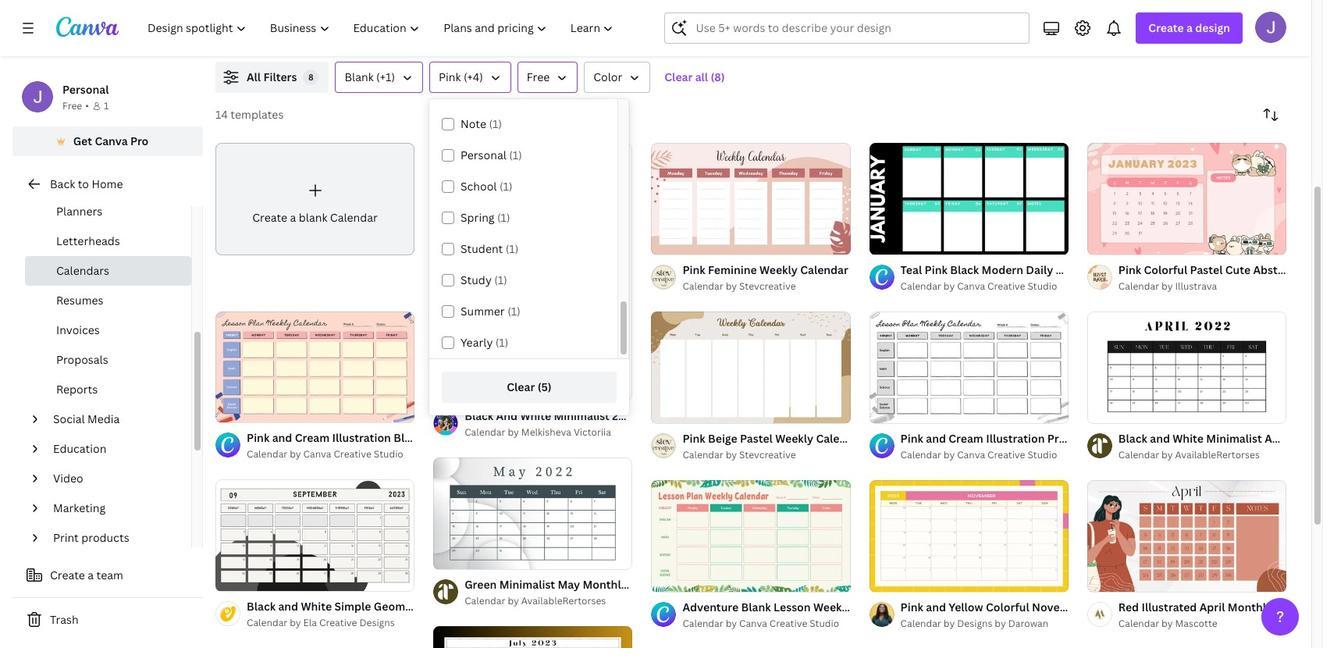 Task type: describe. For each thing, give the bounding box(es) containing it.
clear (5) button
[[442, 372, 617, 403]]

create a blank calendar link
[[216, 143, 415, 255]]

blank (+1)
[[345, 70, 395, 84]]

adventure
[[683, 600, 739, 614]]

cream
[[295, 431, 330, 445]]

Sort by button
[[1256, 99, 1287, 130]]

black and white minimalist april month calendar by availablerertorses
[[1119, 431, 1324, 461]]

creative inside pink and cream illustration blank lesson weekly calendar calendar by canva creative studio
[[334, 448, 372, 461]]

by inside pink beige pastel weekly calendar calendar by stevcreative
[[726, 448, 737, 461]]

victoriia
[[574, 426, 611, 439]]

by inside pink colorful pastel cute abstract apri calendar by illustrava
[[1162, 280, 1173, 293]]

get canva pro
[[73, 134, 149, 148]]

calendar by stevcreative link for weekly
[[683, 279, 849, 294]]

jacob simon image
[[1256, 12, 1287, 43]]

red
[[1119, 600, 1139, 614]]

monthly for illustrated
[[1228, 600, 1273, 614]]

by inside red illustrated april monthly calendar calendar by mascotte
[[1162, 617, 1173, 630]]

note
[[461, 116, 487, 131]]

availablerertorses inside green minimalist may monthly calendar calendar by availablerertorses
[[522, 595, 606, 608]]

teal pink black modern daily calendar image
[[870, 143, 1069, 255]]

proposals link
[[25, 345, 191, 375]]

pink for pink colorful pastel cute abstract apri calendar by illustrava
[[1119, 262, 1142, 277]]

color button
[[584, 62, 651, 93]]

of for teal
[[887, 236, 896, 247]]

create a design button
[[1137, 12, 1243, 44]]

black and white minimalist 2024 calendar link
[[465, 408, 689, 425]]

a for team
[[88, 568, 94, 583]]

clear for clear (5)
[[507, 380, 535, 394]]

12 for pink
[[1116, 236, 1125, 247]]

pink and cream illustration blank lesson weekly calendar calendar by canva creative studio
[[247, 431, 555, 461]]

by inside black and white minimalist april month calendar by availablerertorses
[[1162, 448, 1173, 461]]

calendar templates image
[[954, 0, 1287, 43]]

pink colorful pastel cute abstract apri calendar by illustrava
[[1119, 262, 1324, 293]]

availablerertorses inside black and white minimalist april month calendar by availablerertorses
[[1176, 448, 1260, 461]]

teal pink black modern daily calendar calendar by canva creative studio
[[901, 262, 1104, 293]]

lesson inside adventure blank lesson weekly calendar calendar by canva creative studio
[[774, 600, 811, 614]]

get canva pro button
[[12, 127, 203, 156]]

lesson inside pink and cream illustration blank lesson weekly calendar calendar by canva creative studio
[[426, 431, 463, 445]]

pro
[[130, 134, 149, 148]]

8
[[309, 71, 314, 83]]

black for black and white minimalist april month
[[1119, 431, 1148, 446]]

(1) for note (1)
[[489, 116, 502, 131]]

black and white minimalist 2024 calendar image
[[434, 143, 633, 401]]

calendar by mascotte link
[[1119, 616, 1287, 632]]

colorful inside pink colorful pastel cute abstract apri calendar by illustrava
[[1144, 262, 1188, 277]]

calendar by illustrava link
[[1119, 279, 1287, 294]]

colorful inside pink and yellow colorful november 2023 monthly calendar calendar by designs by darowan
[[986, 600, 1030, 614]]

daily
[[1026, 262, 1054, 277]]

blank inside button
[[345, 70, 374, 84]]

calendar inside pink colorful pastel cute abstract apri calendar by illustrava
[[1119, 280, 1160, 293]]

studio inside adventure blank lesson weekly calendar calendar by canva creative studio
[[810, 617, 840, 630]]

clear (5)
[[507, 380, 552, 394]]

summer
[[461, 304, 505, 319]]

weekly inside adventure blank lesson weekly calendar calendar by canva creative studio
[[814, 600, 852, 614]]

calendar by canva creative studio link for daily
[[901, 279, 1069, 294]]

and
[[496, 409, 518, 424]]

resumes link
[[25, 286, 191, 316]]

study (1)
[[461, 273, 507, 287]]

calendar by canva creative studio link for calendar
[[683, 616, 851, 632]]

teal
[[901, 262, 922, 277]]

black for black and white minimalist 2024 calendar
[[465, 409, 494, 424]]

video
[[53, 471, 83, 486]]

by inside adventure blank lesson weekly calendar calendar by canva creative studio
[[726, 617, 737, 630]]

by inside teal pink black modern daily calendar calendar by canva creative studio
[[944, 280, 955, 293]]

8 filter options selected element
[[303, 70, 319, 85]]

minimalist for april
[[1207, 431, 1263, 446]]

studio inside teal pink black modern daily calendar calendar by canva creative studio
[[1028, 280, 1058, 293]]

pink and cream illustration blank lesson weekly calendar link
[[247, 430, 555, 447]]

all filters
[[247, 70, 297, 84]]

and for yellow
[[926, 600, 946, 614]]

print products link
[[47, 523, 182, 553]]

letterheads
[[56, 234, 120, 248]]

clear all (8)
[[665, 70, 725, 84]]

14 templates
[[216, 107, 284, 122]]

trash link
[[12, 604, 203, 636]]

by inside "pink feminine weekly calendar calendar by stevcreative"
[[726, 280, 737, 293]]

black grey modern chic blank july 2023 calendar image
[[434, 626, 633, 648]]

calendar by availablerertorses link for white
[[1119, 447, 1287, 463]]

adventure blank lesson weekly calendar image
[[652, 480, 851, 592]]

pink colorful pastel cute abstract apri link
[[1119, 262, 1324, 279]]

student (1)
[[461, 241, 519, 256]]

feminine
[[708, 262, 757, 277]]

(1) for study (1)
[[495, 273, 507, 287]]

trash
[[50, 612, 79, 627]]

modern
[[982, 262, 1024, 277]]

calendar inside black and white minimalist april month calendar by availablerertorses
[[1119, 448, 1160, 461]]

calendar inside 'element'
[[330, 210, 378, 225]]

illustration
[[332, 431, 391, 445]]

1 of 12 link for pastel
[[1088, 143, 1287, 255]]

a for blank
[[290, 210, 296, 225]]

by inside pink and cream illustration blank lesson weekly calendar calendar by canva creative studio
[[290, 448, 301, 461]]

weekly inside pink and cream illustration blank lesson weekly calendar calendar by canva creative studio
[[466, 431, 504, 445]]

products
[[81, 530, 129, 545]]

a for design
[[1187, 20, 1193, 35]]

invoices link
[[25, 316, 191, 345]]

(+1)
[[376, 70, 395, 84]]

stevcreative inside "pink feminine weekly calendar calendar by stevcreative"
[[740, 280, 796, 293]]

study
[[461, 273, 492, 287]]

pink beige pastel weekly calendar link
[[683, 430, 865, 447]]

create for create a blank calendar
[[252, 210, 288, 225]]

0 horizontal spatial 1
[[104, 99, 109, 112]]

marketing link
[[47, 494, 182, 523]]

designs inside pink and yellow colorful november 2023 monthly calendar calendar by designs by darowan
[[958, 617, 993, 630]]

list
[[461, 85, 480, 100]]

calendar by availablerertorses link for may
[[465, 594, 633, 609]]

and for cream
[[272, 431, 292, 445]]

canva inside adventure blank lesson weekly calendar calendar by canva creative studio
[[740, 617, 768, 630]]

yellow
[[949, 600, 984, 614]]

14
[[216, 107, 228, 122]]

all
[[247, 70, 261, 84]]

create a blank calendar
[[252, 210, 378, 225]]

letterheads link
[[25, 226, 191, 256]]

blank inside pink and cream illustration blank lesson weekly calendar calendar by canva creative studio
[[394, 431, 424, 445]]

planners link
[[25, 197, 191, 226]]

free for free
[[527, 70, 550, 84]]

black and white simple geometric september 2023 notes monthly calendar image
[[216, 480, 415, 592]]

yearly (1)
[[461, 335, 509, 350]]

resumes
[[56, 293, 103, 308]]

create a blank calendar element
[[216, 143, 415, 255]]

education link
[[47, 434, 182, 464]]

pink beige pastel weekly calendar image
[[652, 311, 851, 423]]

create for create a design
[[1149, 20, 1184, 35]]

monthly for minimalist
[[583, 577, 628, 592]]

red illustrated april monthly calendar image
[[1088, 480, 1287, 592]]

1 of 12 for teal
[[881, 236, 907, 247]]

(+4)
[[464, 70, 483, 84]]

clear all (8) button
[[657, 62, 733, 93]]

•
[[85, 99, 89, 112]]

green minimalist may monthly calendar link
[[465, 577, 678, 594]]

(1) for school (1)
[[500, 179, 513, 194]]

(5)
[[538, 380, 552, 394]]

free for free •
[[62, 99, 82, 112]]

pink (+4)
[[439, 70, 483, 84]]

by inside green minimalist may monthly calendar calendar by availablerertorses
[[508, 595, 519, 608]]

top level navigation element
[[137, 12, 627, 44]]

school (1)
[[461, 179, 513, 194]]

pink for pink and yellow colorful november 2023 monthly calendar calendar by designs by darowan
[[901, 600, 924, 614]]

all
[[696, 70, 708, 84]]

free button
[[518, 62, 578, 93]]

pastel for weekly
[[740, 431, 773, 446]]

note (1)
[[461, 116, 502, 131]]

personal for personal (1)
[[461, 148, 507, 162]]

calendar by ela creative designs link
[[247, 616, 415, 631]]

pink feminine weekly calendar link
[[683, 262, 849, 279]]

(1) for student (1)
[[506, 241, 519, 256]]

canva inside teal pink black modern daily calendar calendar by canva creative studio
[[958, 280, 986, 293]]

pink colorful pastel cute abstract april 2022 monthly calendar image
[[1088, 143, 1287, 255]]

(1) for yearly (1)
[[496, 335, 509, 350]]

1 of 12 for pink
[[1099, 236, 1125, 247]]

print products
[[53, 530, 129, 545]]

1 of 12 link for black
[[870, 143, 1069, 255]]

melkisheva
[[522, 426, 572, 439]]



Task type: vqa. For each thing, say whether or not it's contained in the screenshot.
"Pink Colorful Pastel Cute Abstract April 2022 Monthly Calendar" image
yes



Task type: locate. For each thing, give the bounding box(es) containing it.
a inside button
[[88, 568, 94, 583]]

calendar by stevcreative link down beige
[[683, 447, 851, 463]]

pink for pink (+4)
[[439, 70, 461, 84]]

2 horizontal spatial black
[[1119, 431, 1148, 446]]

(1) right yearly
[[496, 335, 509, 350]]

1 vertical spatial black
[[465, 409, 494, 424]]

of
[[887, 236, 896, 247], [1105, 236, 1114, 247]]

april left the month
[[1265, 431, 1291, 446]]

designs right the ela
[[360, 616, 395, 630]]

1 horizontal spatial 1 of 12
[[1099, 236, 1125, 247]]

white down black and white minimalist april monthly calendar "image"
[[1173, 431, 1204, 446]]

0 vertical spatial calendar by stevcreative link
[[683, 279, 849, 294]]

create left design
[[1149, 20, 1184, 35]]

2 horizontal spatial 1
[[1099, 236, 1103, 247]]

monthly
[[583, 577, 628, 592], [1120, 600, 1164, 614], [1228, 600, 1273, 614]]

minimalist
[[554, 409, 610, 424], [1207, 431, 1263, 446], [500, 577, 555, 592]]

education
[[53, 441, 106, 456]]

by
[[726, 280, 737, 293], [944, 280, 955, 293], [1162, 280, 1173, 293], [508, 426, 519, 439], [290, 448, 301, 461], [726, 448, 737, 461], [944, 448, 955, 461], [1162, 448, 1173, 461], [508, 595, 519, 608], [290, 616, 301, 630], [726, 617, 737, 630], [944, 617, 955, 630], [995, 617, 1006, 630], [1162, 617, 1173, 630]]

0 horizontal spatial of
[[887, 236, 896, 247]]

(1) for list (1)
[[482, 85, 495, 100]]

and left cream
[[272, 431, 292, 445]]

pink left beige
[[683, 431, 706, 446]]

2 vertical spatial a
[[88, 568, 94, 583]]

1 1 of 12 from the left
[[881, 236, 907, 247]]

12 for teal
[[898, 236, 907, 247]]

(8)
[[711, 70, 725, 84]]

0 horizontal spatial clear
[[507, 380, 535, 394]]

white inside black and white minimalist 2024 calendar calendar by melkisheva victoriia
[[520, 409, 551, 424]]

0 vertical spatial black
[[951, 262, 979, 277]]

calendar by canva creative studio
[[901, 448, 1058, 461]]

a inside 'element'
[[290, 210, 296, 225]]

create a team
[[50, 568, 123, 583]]

free
[[527, 70, 550, 84], [62, 99, 82, 112]]

2 horizontal spatial blank
[[742, 600, 771, 614]]

student
[[461, 241, 503, 256]]

1 vertical spatial blank
[[394, 431, 424, 445]]

back to home
[[50, 176, 123, 191]]

pastel
[[1191, 262, 1223, 277], [740, 431, 773, 446]]

create inside 'element'
[[252, 210, 288, 225]]

canva inside pink and cream illustration blank lesson weekly calendar calendar by canva creative studio
[[303, 448, 331, 461]]

white inside black and white minimalist april month calendar by availablerertorses
[[1173, 431, 1204, 446]]

1 vertical spatial create
[[252, 210, 288, 225]]

0 vertical spatial stevcreative
[[740, 280, 796, 293]]

clear left (5) at left bottom
[[507, 380, 535, 394]]

free inside button
[[527, 70, 550, 84]]

calendars
[[56, 263, 109, 278]]

and left 'yellow'
[[926, 600, 946, 614]]

1 vertical spatial a
[[290, 210, 296, 225]]

(1) right school
[[500, 179, 513, 194]]

a inside dropdown button
[[1187, 20, 1193, 35]]

calendar by stevcreative link down feminine
[[683, 279, 849, 294]]

blank right illustration
[[394, 431, 424, 445]]

and inside black and white minimalist april month calendar by availablerertorses
[[1150, 431, 1171, 446]]

blank
[[345, 70, 374, 84], [394, 431, 424, 445], [742, 600, 771, 614]]

1 calendar by stevcreative link from the top
[[683, 279, 849, 294]]

creative inside adventure blank lesson weekly calendar calendar by canva creative studio
[[770, 617, 808, 630]]

calendar by stevcreative link
[[683, 279, 849, 294], [683, 447, 851, 463]]

1 horizontal spatial of
[[1105, 236, 1114, 247]]

green
[[465, 577, 497, 592]]

pink beige pastel weekly calendar calendar by stevcreative
[[683, 431, 865, 461]]

None search field
[[665, 12, 1030, 44]]

1 horizontal spatial 1 of 12 link
[[1088, 143, 1287, 255]]

black and white minimalist april monthly calendar image
[[1088, 311, 1287, 423]]

red illustrated april monthly calendar calendar by mascotte
[[1119, 600, 1324, 630]]

0 vertical spatial colorful
[[1144, 262, 1188, 277]]

0 vertical spatial personal
[[62, 82, 109, 97]]

and inside pink and cream illustration blank lesson weekly calendar calendar by canva creative studio
[[272, 431, 292, 445]]

(1) right summer
[[508, 304, 521, 319]]

a left team at the bottom left of page
[[88, 568, 94, 583]]

1 12 from the left
[[898, 236, 907, 247]]

minimalist up victoriia
[[554, 409, 610, 424]]

availablerertorses down black and white minimalist april month "link"
[[1176, 448, 1260, 461]]

1 horizontal spatial 1
[[881, 236, 885, 247]]

design
[[1196, 20, 1231, 35]]

reports link
[[25, 375, 191, 405]]

illustrated
[[1142, 600, 1197, 614]]

personal down note (1)
[[461, 148, 507, 162]]

green minimalist may monthly calendar calendar by availablerertorses
[[465, 577, 678, 608]]

pink right teal
[[925, 262, 948, 277]]

cute
[[1226, 262, 1251, 277]]

2 horizontal spatial create
[[1149, 20, 1184, 35]]

pink inside pink beige pastel weekly calendar calendar by stevcreative
[[683, 431, 706, 446]]

0 horizontal spatial lesson
[[426, 431, 463, 445]]

blank inside adventure blank lesson weekly calendar calendar by canva creative studio
[[742, 600, 771, 614]]

clear left all
[[665, 70, 693, 84]]

pink for pink and cream illustration blank lesson weekly calendar calendar by canva creative studio
[[247, 431, 270, 445]]

canva inside button
[[95, 134, 128, 148]]

pink up calendar by illustrava link
[[1119, 262, 1142, 277]]

1 horizontal spatial and
[[926, 600, 946, 614]]

pink for pink beige pastel weekly calendar calendar by stevcreative
[[683, 431, 706, 446]]

calendar by stevcreative link for pastel
[[683, 447, 851, 463]]

weekly inside "pink feminine weekly calendar calendar by stevcreative"
[[760, 262, 798, 277]]

0 horizontal spatial create
[[50, 568, 85, 583]]

1 stevcreative from the top
[[740, 280, 796, 293]]

and for white
[[1150, 431, 1171, 446]]

social media link
[[47, 405, 182, 434]]

2 horizontal spatial monthly
[[1228, 600, 1273, 614]]

1 vertical spatial stevcreative
[[740, 448, 796, 461]]

yearly
[[461, 335, 493, 350]]

1 vertical spatial calendar by stevcreative link
[[683, 447, 851, 463]]

personal up the •
[[62, 82, 109, 97]]

pastel up calendar by illustrava link
[[1191, 262, 1223, 277]]

month
[[1293, 431, 1324, 446]]

clear inside clear (5) button
[[507, 380, 535, 394]]

pink left 'yellow'
[[901, 600, 924, 614]]

2 vertical spatial black
[[1119, 431, 1148, 446]]

minimalist inside black and white minimalist april month calendar by availablerertorses
[[1207, 431, 1263, 446]]

pink and cream illustration blank lesson weekly calendar image
[[216, 311, 415, 423]]

0 vertical spatial white
[[520, 409, 551, 424]]

(1) for spring (1)
[[497, 210, 510, 225]]

0 horizontal spatial and
[[272, 431, 292, 445]]

april inside black and white minimalist april month calendar by availablerertorses
[[1265, 431, 1291, 446]]

monthly inside red illustrated april monthly calendar calendar by mascotte
[[1228, 600, 1273, 614]]

1 horizontal spatial availablerertorses
[[1176, 448, 1260, 461]]

1 horizontal spatial clear
[[665, 70, 693, 84]]

pastel inside pink colorful pastel cute abstract apri calendar by illustrava
[[1191, 262, 1223, 277]]

red illustrated april monthly calendar link
[[1119, 599, 1324, 616]]

social media
[[53, 412, 120, 426]]

blank (+1) button
[[335, 62, 423, 93]]

blank
[[299, 210, 328, 225]]

minimalist inside green minimalist may monthly calendar calendar by availablerertorses
[[500, 577, 555, 592]]

spring
[[461, 210, 495, 225]]

1 horizontal spatial white
[[1173, 431, 1204, 446]]

1 horizontal spatial a
[[290, 210, 296, 225]]

a left design
[[1187, 20, 1193, 35]]

free right (+4)
[[527, 70, 550, 84]]

2 horizontal spatial and
[[1150, 431, 1171, 446]]

beige
[[708, 431, 738, 446]]

2 vertical spatial minimalist
[[500, 577, 555, 592]]

school
[[461, 179, 497, 194]]

pink and cream illustration print-friendly blank lesson weekly calendar image
[[870, 311, 1069, 423]]

2 stevcreative from the top
[[740, 448, 796, 461]]

(1) for personal (1)
[[509, 148, 522, 162]]

creative
[[988, 280, 1026, 293], [334, 448, 372, 461], [988, 448, 1026, 461], [319, 616, 357, 630], [770, 617, 808, 630]]

pink left feminine
[[683, 262, 706, 277]]

availablerertorses down may
[[522, 595, 606, 608]]

1 horizontal spatial blank
[[394, 431, 424, 445]]

minimalist left the month
[[1207, 431, 1263, 446]]

get
[[73, 134, 92, 148]]

november
[[1032, 600, 1088, 614]]

pink inside pink and cream illustration blank lesson weekly calendar calendar by canva creative studio
[[247, 431, 270, 445]]

0 horizontal spatial black
[[465, 409, 494, 424]]

0 horizontal spatial monthly
[[583, 577, 628, 592]]

blank right adventure
[[742, 600, 771, 614]]

to
[[78, 176, 89, 191]]

0 vertical spatial blank
[[345, 70, 374, 84]]

1 vertical spatial calendar by availablerertorses link
[[465, 594, 633, 609]]

by inside black and white minimalist 2024 calendar calendar by melkisheva victoriia
[[508, 426, 519, 439]]

(1) right student
[[506, 241, 519, 256]]

0 horizontal spatial 12
[[898, 236, 907, 247]]

pink inside "pink feminine weekly calendar calendar by stevcreative"
[[683, 262, 706, 277]]

minimalist left may
[[500, 577, 555, 592]]

stevcreative down pink feminine weekly calendar link
[[740, 280, 796, 293]]

calendar by canva creative studio link
[[901, 279, 1069, 294], [247, 447, 415, 463], [901, 447, 1069, 463], [683, 616, 851, 632]]

green minimalist may monthly calendar image
[[434, 458, 633, 570]]

pink inside pink colorful pastel cute abstract apri calendar by illustrava
[[1119, 262, 1142, 277]]

minimalist for 2024
[[554, 409, 610, 424]]

teal pink black modern daily calendar link
[[901, 262, 1104, 279]]

1 vertical spatial colorful
[[986, 600, 1030, 614]]

(1) up 'school (1)'
[[509, 148, 522, 162]]

pink feminine weekly calendar image
[[652, 143, 851, 255]]

april inside red illustrated april monthly calendar calendar by mascotte
[[1200, 600, 1226, 614]]

spring (1)
[[461, 210, 510, 225]]

pink (+4) button
[[429, 62, 511, 93]]

0 horizontal spatial blank
[[345, 70, 374, 84]]

and down black and white minimalist april monthly calendar "image"
[[1150, 431, 1171, 446]]

clear inside clear all (8) button
[[665, 70, 693, 84]]

create a team button
[[12, 560, 203, 591]]

black inside teal pink black modern daily calendar calendar by canva creative studio
[[951, 262, 979, 277]]

(1) right note
[[489, 116, 502, 131]]

2 calendar by stevcreative link from the top
[[683, 447, 851, 463]]

designs down 'yellow'
[[958, 617, 993, 630]]

0 horizontal spatial pastel
[[740, 431, 773, 446]]

minimalist inside black and white minimalist 2024 calendar calendar by melkisheva victoriia
[[554, 409, 610, 424]]

personal (1)
[[461, 148, 522, 162]]

pink inside pink (+4) button
[[439, 70, 461, 84]]

1 for pink
[[1099, 236, 1103, 247]]

create inside button
[[50, 568, 85, 583]]

pink inside teal pink black modern daily calendar calendar by canva creative studio
[[925, 262, 948, 277]]

1 vertical spatial minimalist
[[1207, 431, 1263, 446]]

2 designs from the left
[[958, 617, 993, 630]]

pastel for cute
[[1191, 262, 1223, 277]]

black inside black and white minimalist 2024 calendar calendar by melkisheva victoriia
[[465, 409, 494, 424]]

calendar by designs by darowan link
[[901, 616, 1069, 632]]

calendar by canva creative studio link for blank
[[247, 447, 415, 463]]

blank left (+1)
[[345, 70, 374, 84]]

social
[[53, 412, 85, 426]]

(1) right list
[[482, 85, 495, 100]]

media
[[88, 412, 120, 426]]

(1) for summer (1)
[[508, 304, 521, 319]]

clear for clear all (8)
[[665, 70, 693, 84]]

1 of 12 link
[[870, 143, 1069, 255], [1088, 143, 1287, 255]]

1 horizontal spatial lesson
[[774, 600, 811, 614]]

personal for personal
[[62, 82, 109, 97]]

stevcreative inside pink beige pastel weekly calendar calendar by stevcreative
[[740, 448, 796, 461]]

1 vertical spatial free
[[62, 99, 82, 112]]

pink and yellow colorful november 2023 monthly calendar link
[[901, 599, 1215, 616]]

0 horizontal spatial 1 of 12 link
[[870, 143, 1069, 255]]

stevcreative
[[740, 280, 796, 293], [740, 448, 796, 461]]

0 horizontal spatial calendar by availablerertorses link
[[465, 594, 633, 609]]

1 horizontal spatial colorful
[[1144, 262, 1188, 277]]

create for create a team
[[50, 568, 85, 583]]

2 of from the left
[[1105, 236, 1114, 247]]

0 horizontal spatial april
[[1200, 600, 1226, 614]]

april up calendar by mascotte link
[[1200, 600, 1226, 614]]

1 horizontal spatial create
[[252, 210, 288, 225]]

1 horizontal spatial free
[[527, 70, 550, 84]]

pink left (+4)
[[439, 70, 461, 84]]

0 vertical spatial calendar by availablerertorses link
[[1119, 447, 1287, 463]]

1 vertical spatial personal
[[461, 148, 507, 162]]

weekly
[[760, 262, 798, 277], [466, 431, 504, 445], [776, 431, 814, 446], [814, 600, 852, 614]]

white up melkisheva on the bottom left of the page
[[520, 409, 551, 424]]

1 1 of 12 link from the left
[[870, 143, 1069, 255]]

1 horizontal spatial personal
[[461, 148, 507, 162]]

may
[[558, 577, 580, 592]]

0 horizontal spatial free
[[62, 99, 82, 112]]

1 horizontal spatial pastel
[[1191, 262, 1223, 277]]

0 vertical spatial minimalist
[[554, 409, 610, 424]]

1 horizontal spatial monthly
[[1120, 600, 1164, 614]]

2 vertical spatial blank
[[742, 600, 771, 614]]

(1)
[[482, 85, 495, 100], [489, 116, 502, 131], [509, 148, 522, 162], [500, 179, 513, 194], [497, 210, 510, 225], [506, 241, 519, 256], [495, 273, 507, 287], [508, 304, 521, 319], [496, 335, 509, 350]]

1 horizontal spatial 12
[[1116, 236, 1125, 247]]

1 vertical spatial white
[[1173, 431, 1204, 446]]

0 horizontal spatial colorful
[[986, 600, 1030, 614]]

marketing
[[53, 501, 106, 515]]

and inside pink and yellow colorful november 2023 monthly calendar calendar by designs by darowan
[[926, 600, 946, 614]]

create inside dropdown button
[[1149, 20, 1184, 35]]

create left blank
[[252, 210, 288, 225]]

0 horizontal spatial personal
[[62, 82, 109, 97]]

0 vertical spatial a
[[1187, 20, 1193, 35]]

apri
[[1302, 262, 1324, 277]]

colorful up illustrava
[[1144, 262, 1188, 277]]

1 horizontal spatial black
[[951, 262, 979, 277]]

0 vertical spatial clear
[[665, 70, 693, 84]]

0 vertical spatial create
[[1149, 20, 1184, 35]]

1 vertical spatial availablerertorses
[[522, 595, 606, 608]]

0 horizontal spatial white
[[520, 409, 551, 424]]

monthly right may
[[583, 577, 628, 592]]

create a design
[[1149, 20, 1231, 35]]

free left the •
[[62, 99, 82, 112]]

stevcreative down pink beige pastel weekly calendar link
[[740, 448, 796, 461]]

1 horizontal spatial calendar by availablerertorses link
[[1119, 447, 1287, 463]]

0 horizontal spatial 1 of 12
[[881, 236, 907, 247]]

calendar by melkisheva victoriia link
[[465, 425, 633, 441]]

a left blank
[[290, 210, 296, 225]]

1 for teal
[[881, 236, 885, 247]]

1 horizontal spatial april
[[1265, 431, 1291, 446]]

Search search field
[[696, 13, 1020, 43]]

colorful
[[1144, 262, 1188, 277], [986, 600, 1030, 614]]

0 vertical spatial free
[[527, 70, 550, 84]]

2023
[[1091, 600, 1117, 614]]

monthly up calendar by mascotte link
[[1228, 600, 1273, 614]]

pastel right beige
[[740, 431, 773, 446]]

colorful up darowan
[[986, 600, 1030, 614]]

0 vertical spatial availablerertorses
[[1176, 448, 1260, 461]]

pink and yellow colorful november 2023 monthly calendar image
[[870, 480, 1069, 592]]

templates
[[231, 107, 284, 122]]

2 1 of 12 from the left
[[1099, 236, 1125, 247]]

1 vertical spatial lesson
[[774, 600, 811, 614]]

a
[[1187, 20, 1193, 35], [290, 210, 296, 225], [88, 568, 94, 583]]

0 vertical spatial lesson
[[426, 431, 463, 445]]

black inside black and white minimalist april month calendar by availablerertorses
[[1119, 431, 1148, 446]]

0 horizontal spatial availablerertorses
[[522, 595, 606, 608]]

(1) right spring
[[497, 210, 510, 225]]

monthly right the 2023
[[1120, 600, 1164, 614]]

studio inside pink and cream illustration blank lesson weekly calendar calendar by canva creative studio
[[374, 448, 404, 461]]

1 horizontal spatial designs
[[958, 617, 993, 630]]

create down print
[[50, 568, 85, 583]]

creative inside teal pink black modern daily calendar calendar by canva creative studio
[[988, 280, 1026, 293]]

0 horizontal spatial designs
[[360, 616, 395, 630]]

0 horizontal spatial a
[[88, 568, 94, 583]]

pink left cream
[[247, 431, 270, 445]]

0 vertical spatial april
[[1265, 431, 1291, 446]]

pink for pink feminine weekly calendar calendar by stevcreative
[[683, 262, 706, 277]]

white for and
[[520, 409, 551, 424]]

pink feminine weekly calendar calendar by stevcreative
[[683, 262, 849, 293]]

darowan
[[1009, 617, 1049, 630]]

april
[[1265, 431, 1291, 446], [1200, 600, 1226, 614]]

pink inside pink and yellow colorful november 2023 monthly calendar calendar by designs by darowan
[[901, 600, 924, 614]]

illustrava
[[1176, 280, 1218, 293]]

1 vertical spatial pastel
[[740, 431, 773, 446]]

12
[[898, 236, 907, 247], [1116, 236, 1125, 247]]

pink and yellow colorful november 2023 monthly calendar calendar by designs by darowan
[[901, 600, 1215, 630]]

lesson
[[426, 431, 463, 445], [774, 600, 811, 614]]

weekly inside pink beige pastel weekly calendar calendar by stevcreative
[[776, 431, 814, 446]]

1 designs from the left
[[360, 616, 395, 630]]

(1) right study
[[495, 273, 507, 287]]

2 12 from the left
[[1116, 236, 1125, 247]]

of for pink
[[1105, 236, 1114, 247]]

white for and
[[1173, 431, 1204, 446]]

2 vertical spatial create
[[50, 568, 85, 583]]

0 vertical spatial pastel
[[1191, 262, 1223, 277]]

2 horizontal spatial a
[[1187, 20, 1193, 35]]

home
[[92, 176, 123, 191]]

2 1 of 12 link from the left
[[1088, 143, 1287, 255]]

pastel inside pink beige pastel weekly calendar calendar by stevcreative
[[740, 431, 773, 446]]

1 vertical spatial clear
[[507, 380, 535, 394]]

1 vertical spatial april
[[1200, 600, 1226, 614]]

monthly inside green minimalist may monthly calendar calendar by availablerertorses
[[583, 577, 628, 592]]

1 of from the left
[[887, 236, 896, 247]]

monthly inside pink and yellow colorful november 2023 monthly calendar calendar by designs by darowan
[[1120, 600, 1164, 614]]

back to home link
[[12, 169, 203, 200]]



